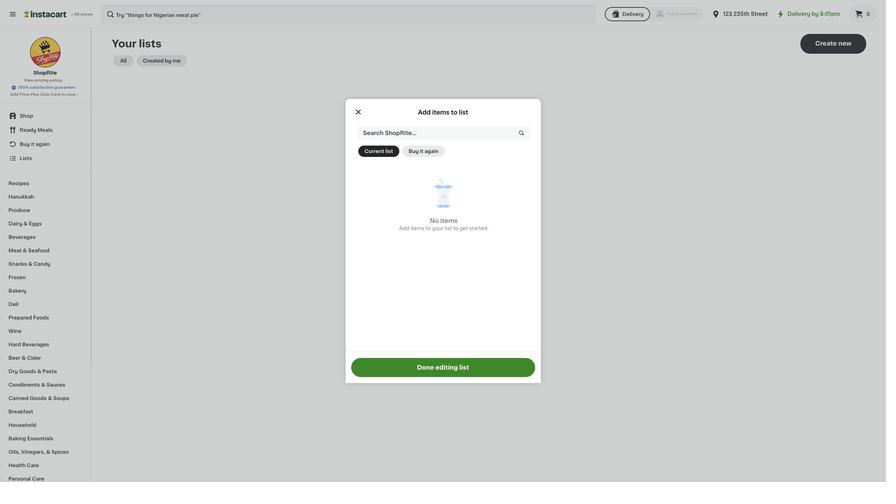 Task type: describe. For each thing, give the bounding box(es) containing it.
policy
[[50, 79, 62, 82]]

delivery for delivery by 8:01pm
[[788, 11, 811, 17]]

123 235th street button
[[712, 4, 768, 24]]

household link
[[4, 419, 86, 433]]

canned goods & soups
[[8, 396, 69, 401]]

add price plus club card to save
[[10, 93, 76, 97]]

started.
[[470, 226, 489, 231]]

no
[[430, 218, 439, 224]]

snacks & candy
[[8, 262, 50, 267]]

beer
[[8, 356, 21, 361]]

oils, vinegars, & spices link
[[4, 446, 86, 459]]

satisfaction
[[30, 86, 54, 90]]

bakery link
[[4, 285, 86, 298]]

delivery by 8:01pm
[[788, 11, 841, 17]]

8:01pm
[[821, 11, 841, 17]]

will
[[487, 155, 495, 160]]

100%
[[18, 86, 29, 90]]

health
[[8, 464, 25, 469]]

to left "your"
[[426, 226, 431, 231]]

club
[[40, 93, 50, 97]]

new
[[839, 41, 852, 46]]

cider
[[27, 356, 41, 361]]

canned
[[8, 396, 29, 401]]

personal care link
[[4, 473, 86, 483]]

to left get
[[454, 226, 459, 231]]

produce link
[[4, 204, 86, 217]]

breakfast link
[[4, 406, 86, 419]]

list inside "done editing list" button
[[460, 365, 469, 371]]

shop link
[[4, 109, 86, 123]]

view pricing policy link
[[24, 78, 66, 84]]

to inside add price plus club card to save link
[[61, 93, 65, 97]]

sauces
[[47, 383, 65, 388]]

care for personal care
[[32, 477, 44, 482]]

beverages link
[[4, 231, 86, 244]]

shoprite
[[33, 70, 57, 75]]

editing
[[436, 365, 458, 371]]

all for all
[[120, 58, 127, 63]]

condiments
[[8, 383, 40, 388]]

meat & seafood
[[8, 248, 50, 253]]

1 vertical spatial beverages
[[22, 343, 49, 348]]

buy it again link
[[4, 137, 86, 152]]

here.
[[520, 155, 533, 160]]

created
[[143, 58, 164, 63]]

personal care
[[8, 477, 44, 482]]

add for add price plus club card to save
[[10, 93, 18, 97]]

0 horizontal spatial buy it again
[[20, 142, 50, 147]]

delivery button
[[605, 7, 651, 21]]

price
[[19, 93, 30, 97]]

add for add items to list
[[418, 110, 431, 115]]

deli link
[[4, 298, 86, 312]]

create new button
[[801, 34, 867, 54]]

all stores link
[[24, 4, 93, 24]]

again inside button
[[425, 149, 439, 154]]

add price plus club card to save link
[[10, 92, 80, 98]]

breakfast
[[8, 410, 33, 415]]

current
[[365, 149, 384, 154]]

recipes
[[8, 181, 29, 186]]

save
[[66, 93, 76, 97]]

pricing
[[35, 79, 49, 82]]

list_add_items dialog
[[346, 99, 541, 384]]

hard
[[8, 343, 21, 348]]

create
[[816, 41, 838, 46]]

created by me
[[143, 58, 181, 63]]

service type group
[[605, 7, 704, 21]]

saved
[[504, 155, 519, 160]]

add inside no items add items to your list to get started.
[[399, 226, 410, 231]]

& right beer
[[22, 356, 26, 361]]

dry
[[8, 370, 18, 375]]

view
[[24, 79, 34, 82]]

search shoprite... button
[[357, 126, 531, 140]]

goods for canned
[[30, 396, 47, 401]]

current list button
[[358, 146, 400, 157]]

list inside no items add items to your list to get started.
[[445, 226, 452, 231]]

meat
[[8, 248, 22, 253]]

be
[[496, 155, 503, 160]]

candy
[[34, 262, 50, 267]]

goods for dry
[[19, 370, 36, 375]]

prepared foods link
[[4, 312, 86, 325]]

beer & cider
[[8, 356, 41, 361]]

foods
[[33, 316, 49, 321]]

lists for lists
[[20, 156, 32, 161]]

& left spices
[[46, 450, 50, 455]]

100% satisfaction guarantee button
[[11, 84, 79, 91]]

condiments & sauces link
[[4, 379, 86, 392]]

frozen
[[8, 275, 26, 280]]

created by me button
[[137, 55, 187, 67]]

dairy & eggs link
[[4, 217, 86, 231]]

card
[[51, 93, 60, 97]]

beer & cider link
[[4, 352, 86, 365]]

shoprite...
[[385, 130, 417, 136]]

spices
[[52, 450, 69, 455]]

meat & seafood link
[[4, 244, 86, 258]]

& left eggs
[[23, 222, 28, 227]]

all for all stores
[[74, 12, 79, 16]]



Task type: vqa. For each thing, say whether or not it's contained in the screenshot.
Bakery link
yes



Task type: locate. For each thing, give the bounding box(es) containing it.
oils, vinegars, & spices
[[8, 450, 69, 455]]

1 horizontal spatial buy
[[409, 149, 419, 154]]

lists down buy it again link
[[20, 156, 32, 161]]

0 vertical spatial it
[[31, 142, 35, 147]]

beverages
[[8, 235, 36, 240], [22, 343, 49, 348]]

& left candy
[[28, 262, 32, 267]]

buy it again down search shoprite... button
[[409, 149, 439, 154]]

delivery inside "button"
[[623, 12, 644, 17]]

lists left you
[[446, 155, 458, 160]]

stores
[[80, 12, 93, 16]]

123
[[724, 11, 733, 17]]

1 vertical spatial buy
[[409, 149, 419, 154]]

care
[[27, 464, 39, 469], [32, 477, 44, 482]]

all stores
[[74, 12, 93, 16]]

beverages up cider
[[22, 343, 49, 348]]

1 vertical spatial all
[[120, 58, 127, 63]]

1 vertical spatial care
[[32, 477, 44, 482]]

deli
[[8, 302, 19, 307]]

1 vertical spatial goods
[[30, 396, 47, 401]]

2 horizontal spatial add
[[418, 110, 431, 115]]

1 horizontal spatial again
[[425, 149, 439, 154]]

dairy
[[8, 222, 22, 227]]

items up search shoprite... button
[[432, 110, 450, 115]]

0 horizontal spatial lists
[[20, 156, 32, 161]]

0 vertical spatial add
[[10, 93, 18, 97]]

None search field
[[101, 4, 596, 24]]

by left me
[[165, 58, 172, 63]]

all left stores
[[74, 12, 79, 16]]

add
[[10, 93, 18, 97], [418, 110, 431, 115], [399, 226, 410, 231]]

me
[[173, 58, 181, 63]]

done
[[417, 365, 434, 371]]

snacks & candy link
[[4, 258, 86, 271]]

buy it again
[[20, 142, 50, 147], [409, 149, 439, 154]]

care down vinegars,
[[27, 464, 39, 469]]

0 vertical spatial all
[[74, 12, 79, 16]]

100% satisfaction guarantee
[[18, 86, 75, 90]]

plus
[[31, 93, 39, 97]]

search
[[363, 130, 384, 136]]

1 horizontal spatial it
[[420, 149, 424, 154]]

your
[[432, 226, 444, 231]]

buy down shoprite... at the top left of the page
[[409, 149, 419, 154]]

shoprite logo image
[[30, 37, 61, 68]]

add up search shoprite... button
[[418, 110, 431, 115]]

0 horizontal spatial delivery
[[623, 12, 644, 17]]

condiments & sauces
[[8, 383, 65, 388]]

& right meat
[[23, 248, 27, 253]]

current list
[[365, 149, 393, 154]]

0 vertical spatial by
[[812, 11, 819, 17]]

0 vertical spatial buy
[[20, 142, 30, 147]]

0 vertical spatial items
[[432, 110, 450, 115]]

hard beverages link
[[4, 338, 86, 352]]

0 horizontal spatial buy
[[20, 142, 30, 147]]

0 horizontal spatial again
[[36, 142, 50, 147]]

items left "your"
[[411, 226, 425, 231]]

by inside button
[[165, 58, 172, 63]]

by
[[812, 11, 819, 17], [165, 58, 172, 63]]

buy inside button
[[409, 149, 419, 154]]

baking
[[8, 437, 26, 442]]

goods down condiments & sauces
[[30, 396, 47, 401]]

care down health care link
[[32, 477, 44, 482]]

wine link
[[4, 325, 86, 338]]

to up search shoprite... button
[[451, 110, 458, 115]]

it inside buy it again link
[[31, 142, 35, 147]]

hanukkah
[[8, 195, 34, 200]]

add left price
[[10, 93, 18, 97]]

list right "your"
[[445, 226, 452, 231]]

1 horizontal spatial lists
[[446, 155, 458, 160]]

buy it again inside button
[[409, 149, 439, 154]]

oils,
[[8, 450, 20, 455]]

essentials
[[27, 437, 53, 442]]

get
[[460, 226, 468, 231]]

items up "your"
[[441, 218, 458, 224]]

buy up the lists link
[[20, 142, 30, 147]]

by left "8:01pm"
[[812, 11, 819, 17]]

view pricing policy
[[24, 79, 62, 82]]

delivery for delivery
[[623, 12, 644, 17]]

0 horizontal spatial it
[[31, 142, 35, 147]]

buy it again up the lists link
[[20, 142, 50, 147]]

list up search shoprite... button
[[459, 110, 469, 115]]

to down guarantee
[[61, 93, 65, 97]]

1 vertical spatial add
[[418, 110, 431, 115]]

1 horizontal spatial buy it again
[[409, 149, 439, 154]]

1 horizontal spatial by
[[812, 11, 819, 17]]

1 vertical spatial again
[[425, 149, 439, 154]]

list right editing
[[460, 365, 469, 371]]

0 horizontal spatial by
[[165, 58, 172, 63]]

list inside 'current list' button
[[386, 149, 393, 154]]

0 button
[[849, 6, 878, 23]]

1 vertical spatial buy it again
[[409, 149, 439, 154]]

0
[[867, 12, 871, 17]]

create
[[470, 155, 486, 160]]

all inside all "button"
[[120, 58, 127, 63]]

frozen link
[[4, 271, 86, 285]]

123 235th street
[[724, 11, 768, 17]]

2 vertical spatial add
[[399, 226, 410, 231]]

1 horizontal spatial all
[[120, 58, 127, 63]]

shop
[[20, 114, 33, 119]]

snacks
[[8, 262, 27, 267]]

again up the lists link
[[36, 142, 50, 147]]

goods down beer & cider
[[19, 370, 36, 375]]

items
[[432, 110, 450, 115], [441, 218, 458, 224], [411, 226, 425, 231]]

your lists
[[112, 39, 162, 49]]

produce
[[8, 208, 30, 213]]

household
[[8, 423, 36, 428]]

instacart logo image
[[24, 10, 67, 18]]

& left pasta
[[37, 370, 41, 375]]

all button
[[113, 55, 134, 67]]

0 vertical spatial buy it again
[[20, 142, 50, 147]]

pasta
[[43, 370, 57, 375]]

buy
[[20, 142, 30, 147], [409, 149, 419, 154]]

0 horizontal spatial add
[[10, 93, 18, 97]]

hanukkah link
[[4, 190, 86, 204]]

lists you create will be saved here.
[[446, 155, 533, 160]]

you
[[459, 155, 469, 160]]

1 vertical spatial it
[[420, 149, 424, 154]]

dry goods & pasta link
[[4, 365, 86, 379]]

beverages inside 'link'
[[8, 235, 36, 240]]

guarantee
[[54, 86, 75, 90]]

beverages down "dairy & eggs"
[[8, 235, 36, 240]]

dairy & eggs
[[8, 222, 42, 227]]

care for health care
[[27, 464, 39, 469]]

0 vertical spatial goods
[[19, 370, 36, 375]]

lists
[[139, 39, 162, 49]]

1 horizontal spatial add
[[399, 226, 410, 231]]

0 vertical spatial beverages
[[8, 235, 36, 240]]

delivery by 8:01pm link
[[777, 10, 841, 18]]

1 horizontal spatial delivery
[[788, 11, 811, 17]]

0 horizontal spatial all
[[74, 12, 79, 16]]

street
[[751, 11, 768, 17]]

list
[[459, 110, 469, 115], [386, 149, 393, 154], [445, 226, 452, 231], [460, 365, 469, 371]]

1 vertical spatial by
[[165, 58, 172, 63]]

& left sauces at left
[[41, 383, 45, 388]]

lists link
[[4, 152, 86, 166]]

vinegars,
[[21, 450, 45, 455]]

add left "your"
[[399, 226, 410, 231]]

& left soups
[[48, 396, 52, 401]]

items for add
[[432, 110, 450, 115]]

health care
[[8, 464, 39, 469]]

add items to list
[[418, 110, 469, 115]]

personal
[[8, 477, 31, 482]]

lists for lists you create will be saved here.
[[446, 155, 458, 160]]

again down search shoprite... button
[[425, 149, 439, 154]]

create new
[[816, 41, 852, 46]]

it up the lists link
[[31, 142, 35, 147]]

soups
[[53, 396, 69, 401]]

0 vertical spatial again
[[36, 142, 50, 147]]

wine
[[8, 329, 21, 334]]

all inside "link"
[[74, 12, 79, 16]]

2 vertical spatial items
[[411, 226, 425, 231]]

eggs
[[29, 222, 42, 227]]

by for created
[[165, 58, 172, 63]]

search shoprite...
[[363, 130, 417, 136]]

your
[[112, 39, 137, 49]]

by for delivery
[[812, 11, 819, 17]]

it down search shoprite... button
[[420, 149, 424, 154]]

1 vertical spatial items
[[441, 218, 458, 224]]

it inside buy it again button
[[420, 149, 424, 154]]

235th
[[734, 11, 750, 17]]

items for no
[[441, 218, 458, 224]]

recipes link
[[4, 177, 86, 190]]

0 vertical spatial care
[[27, 464, 39, 469]]

list right current
[[386, 149, 393, 154]]

all down your
[[120, 58, 127, 63]]

baking essentials link
[[4, 433, 86, 446]]



